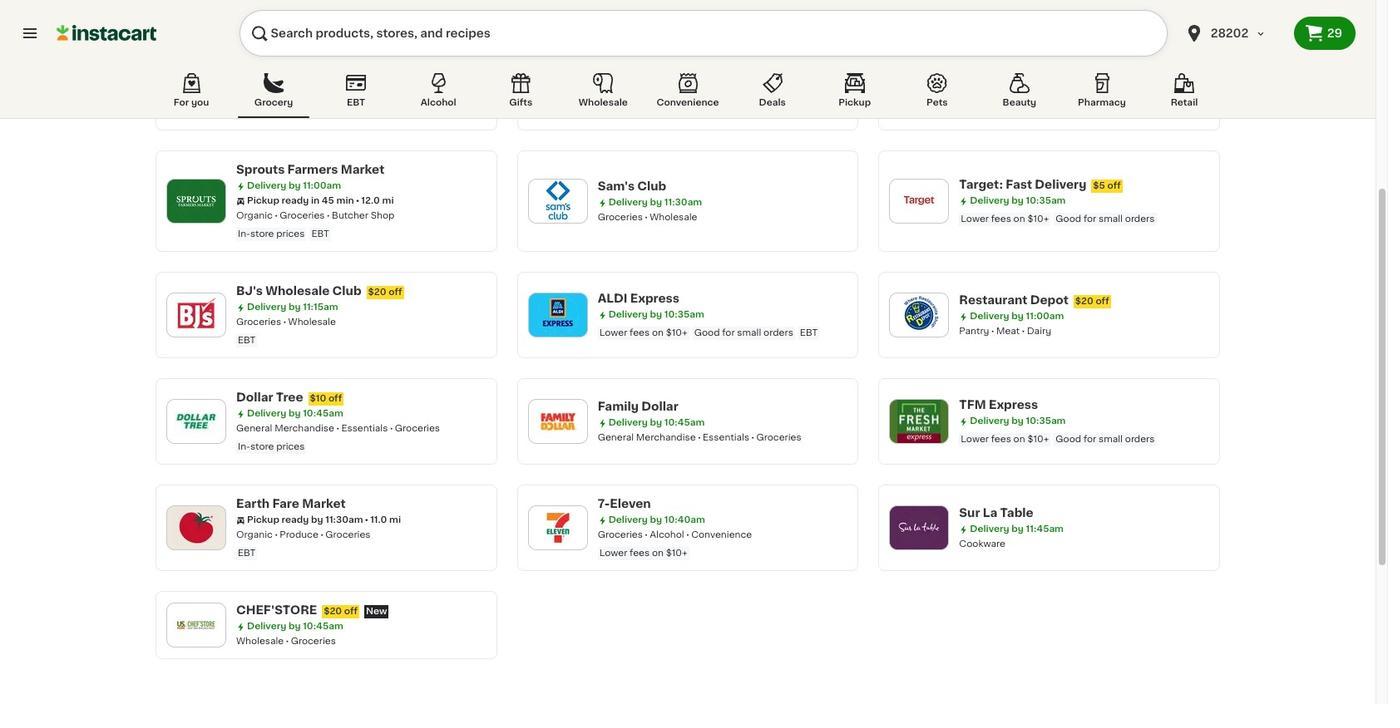 Task type: locate. For each thing, give the bounding box(es) containing it.
ready
[[282, 75, 309, 84], [1005, 84, 1032, 93], [282, 196, 309, 205], [282, 516, 309, 525]]

convenience down delivery by 10:40am
[[691, 531, 752, 540]]

12.0
[[361, 196, 380, 205]]

1 vertical spatial in
[[311, 196, 320, 205]]

0 horizontal spatial 11:00am
[[303, 181, 341, 191]]

1 vertical spatial club
[[332, 285, 362, 297]]

0 horizontal spatial aldi
[[236, 42, 266, 54]]

7-eleven logo image
[[536, 507, 580, 550]]

1 in- from the top
[[238, 230, 250, 239]]

gifts button
[[485, 70, 557, 118]]

in- right dollar tree logo
[[238, 443, 250, 452]]

0 horizontal spatial essentials
[[341, 424, 388, 433]]

0 vertical spatial 10:40am
[[1026, 69, 1067, 78]]

min
[[1060, 84, 1077, 93], [336, 196, 354, 205]]

tfm
[[959, 399, 986, 411]]

by
[[289, 60, 301, 69], [650, 67, 662, 77], [1012, 69, 1024, 78], [311, 75, 323, 84], [289, 181, 301, 191], [1012, 196, 1024, 205], [650, 198, 662, 207], [289, 303, 301, 312], [650, 310, 662, 319], [1012, 312, 1024, 321], [289, 409, 301, 418], [1012, 417, 1024, 426], [650, 418, 662, 428], [311, 516, 323, 525], [650, 516, 662, 525], [1012, 525, 1024, 534], [289, 622, 301, 631]]

market for fresh
[[1022, 52, 1066, 63]]

10:35am down harris teeter delivery now
[[665, 67, 704, 77]]

delivery up grocery button
[[247, 60, 286, 69]]

1 vertical spatial min
[[336, 196, 354, 205]]

1 horizontal spatial merchandise
[[636, 433, 696, 443]]

on down 'groceries organic' at the top
[[652, 101, 664, 110]]

0 vertical spatial in
[[1034, 84, 1043, 93]]

lower fees on $10+ good for small orders
[[600, 101, 793, 110], [961, 215, 1155, 224], [961, 435, 1155, 444]]

pickup down earth
[[247, 516, 279, 525]]

delivery by 10:35am for tfm express
[[970, 417, 1066, 426]]

$10+ down tfm express
[[1028, 435, 1049, 444]]

0 vertical spatial alcohol
[[421, 98, 456, 107]]

1 horizontal spatial essentials
[[703, 433, 750, 443]]

by inside the fresh market delivery by 10:40am pickup ready in 45 min 1.9 mi butcher shop deli produce
[[1012, 69, 1024, 78]]

10:35am for aldi express
[[665, 310, 704, 319]]

10:45am down "family dollar"
[[665, 418, 705, 428]]

by down tree at bottom
[[289, 409, 301, 418]]

aldi for express
[[598, 293, 628, 304]]

by up groceries alcohol convenience
[[650, 516, 662, 525]]

0 horizontal spatial 45
[[322, 196, 334, 205]]

by for sam's club logo
[[650, 198, 662, 207]]

pickup inside button
[[839, 98, 871, 107]]

dollar tree logo image
[[175, 400, 218, 443]]

1 vertical spatial 11:30am
[[325, 516, 363, 525]]

0 vertical spatial in-
[[238, 230, 250, 239]]

delivery down eleven
[[609, 516, 648, 525]]

delivery down "family dollar"
[[609, 418, 648, 428]]

2 vertical spatial mi
[[389, 516, 401, 525]]

1 prices from the top
[[276, 230, 305, 239]]

pickup for pickup ready by 12:45pm
[[247, 75, 279, 84]]

1 vertical spatial 11:15am
[[303, 303, 338, 312]]

sur
[[959, 507, 980, 519]]

general for family dollar logo
[[598, 433, 634, 443]]

11:45am
[[1026, 525, 1064, 534]]

by for sprouts farmers market logo
[[289, 181, 301, 191]]

by down sam's club at the top left of page
[[650, 198, 662, 207]]

45 inside the fresh market delivery by 10:40am pickup ready in 45 min 1.9 mi butcher shop deli produce
[[1045, 84, 1057, 93]]

tree
[[276, 392, 303, 403]]

by up pickup ready in 45 min at top left
[[289, 181, 301, 191]]

tfm express
[[959, 399, 1038, 411]]

0 horizontal spatial merchandise
[[275, 424, 334, 433]]

alcohol
[[421, 98, 456, 107], [650, 531, 684, 540]]

the fresh market delivery by 10:40am pickup ready in 45 min 1.9 mi butcher shop deli produce
[[959, 52, 1111, 108]]

delivery for chef'store logo
[[247, 622, 286, 631]]

mi for 11.0 mi
[[389, 516, 401, 525]]

11:15am
[[303, 60, 338, 69], [303, 303, 338, 312]]

1 vertical spatial delivery by 11:00am
[[970, 312, 1064, 321]]

in- for in-store prices ebt
[[238, 230, 250, 239]]

delivery for sur la table logo
[[970, 525, 1010, 534]]

groceries organic
[[598, 82, 686, 92]]

convenience
[[657, 98, 719, 107], [691, 531, 752, 540]]

by for tfm express logo
[[1012, 417, 1024, 426]]

retail
[[1171, 98, 1198, 107]]

1 vertical spatial convenience
[[691, 531, 752, 540]]

market up pickup ready by 11:30am
[[302, 498, 346, 510]]

1 horizontal spatial butcher
[[959, 99, 996, 108]]

pickup right deals at the right
[[839, 98, 871, 107]]

0 vertical spatial prices
[[276, 230, 305, 239]]

1 horizontal spatial club
[[638, 181, 667, 192]]

ready for pickup ready in 45 min
[[282, 196, 309, 205]]

2 vertical spatial market
[[302, 498, 346, 510]]

1 horizontal spatial express
[[989, 399, 1038, 411]]

aldi delivery by 11:15am
[[236, 42, 338, 69]]

1 11:15am from the top
[[303, 60, 338, 69]]

earth
[[236, 498, 270, 510]]

shop down the 12.0 mi
[[371, 211, 395, 220]]

groceries wholesale for 11:30am
[[598, 213, 698, 222]]

store for in-store prices
[[250, 443, 274, 452]]

0 horizontal spatial 10:40am
[[665, 516, 705, 525]]

11:30am left 11.0 on the bottom left
[[325, 516, 363, 525]]

beauty button
[[984, 70, 1056, 118]]

10:35am down target: fast delivery $5 off
[[1026, 196, 1066, 205]]

delivery
[[680, 50, 732, 62], [247, 60, 286, 69], [609, 67, 648, 77], [970, 69, 1010, 78], [1035, 179, 1087, 191], [247, 181, 286, 191], [970, 196, 1010, 205], [609, 198, 648, 207], [247, 303, 286, 312], [609, 310, 648, 319], [970, 312, 1010, 321], [247, 409, 286, 418], [970, 417, 1010, 426], [609, 418, 648, 428], [609, 516, 648, 525], [970, 525, 1010, 534], [247, 622, 286, 631]]

0 horizontal spatial butcher
[[332, 211, 368, 220]]

1 vertical spatial mi
[[382, 196, 394, 205]]

aldi inside the aldi delivery by 11:15am
[[236, 42, 266, 54]]

wholesale
[[579, 98, 628, 107], [650, 213, 698, 222], [266, 285, 330, 297], [288, 318, 336, 327], [236, 637, 284, 646]]

0 vertical spatial shop
[[998, 99, 1022, 108]]

0 vertical spatial delivery by 11:00am
[[247, 181, 341, 191]]

1 horizontal spatial general merchandise essentials groceries
[[598, 433, 802, 443]]

0 horizontal spatial club
[[332, 285, 362, 297]]

lower fees on $10+ good for small orders down harris teeter delivery now
[[600, 101, 793, 110]]

target:
[[959, 179, 1003, 191]]

7-
[[598, 498, 610, 510]]

grocery button
[[238, 70, 310, 118]]

2 11:15am from the top
[[303, 303, 338, 312]]

market up 12.0
[[341, 164, 385, 176]]

28202
[[1211, 27, 1249, 39]]

0 vertical spatial butcher
[[959, 99, 996, 108]]

essentials for dollar tree logo
[[341, 424, 388, 433]]

1 vertical spatial market
[[341, 164, 385, 176]]

0 vertical spatial 11:00am
[[303, 181, 341, 191]]

0 horizontal spatial dollar
[[236, 392, 273, 403]]

gifts
[[509, 98, 533, 107]]

0 horizontal spatial groceries wholesale
[[236, 318, 336, 327]]

fees down "fast"
[[991, 215, 1011, 224]]

wholesale up the delivery by 11:15am on the top of the page
[[266, 285, 330, 297]]

pickup up grocery
[[247, 75, 279, 84]]

orders
[[764, 101, 793, 110], [1125, 215, 1155, 224], [764, 329, 793, 338], [1125, 435, 1155, 444]]

2 vertical spatial lower fees on $10+ good for small orders
[[961, 435, 1155, 444]]

1 vertical spatial prices
[[276, 443, 305, 452]]

0 vertical spatial convenience
[[657, 98, 719, 107]]

0 vertical spatial 11:30am
[[665, 198, 702, 207]]

wholesale down chef'store
[[236, 637, 284, 646]]

0 vertical spatial lower fees on $10+ good for small orders
[[600, 101, 793, 110]]

delivery by 10:35am down teeter
[[609, 67, 704, 77]]

store down pickup ready in 45 min at top left
[[250, 230, 274, 239]]

club up the delivery by 11:15am on the top of the page
[[332, 285, 362, 297]]

express up lower fees on $10+ good for small orders ebt
[[630, 293, 680, 304]]

organic up in-store prices ebt
[[236, 211, 273, 220]]

express right tfm
[[989, 399, 1038, 411]]

0 vertical spatial aldi
[[236, 42, 266, 54]]

delivery by 11:00am
[[247, 181, 341, 191], [970, 312, 1064, 321]]

1 horizontal spatial 10:40am
[[1026, 69, 1067, 78]]

shop left deli
[[998, 99, 1022, 108]]

deals button
[[737, 70, 808, 118]]

lower fees on $10+ good for small orders for tfm express logo
[[961, 435, 1155, 444]]

1 horizontal spatial in
[[1034, 84, 1043, 93]]

market right fresh
[[1022, 52, 1066, 63]]

off
[[1108, 181, 1121, 191], [389, 288, 402, 297], [1096, 297, 1109, 306], [329, 394, 342, 403], [344, 607, 358, 616]]

1 horizontal spatial shop
[[998, 99, 1022, 108]]

alcohol left gifts
[[421, 98, 456, 107]]

club
[[638, 181, 667, 192], [332, 285, 362, 297]]

delivery down the sprouts at left top
[[247, 181, 286, 191]]

delivery down chef'store
[[247, 622, 286, 631]]

1 vertical spatial store
[[250, 443, 274, 452]]

by down "fast"
[[1012, 196, 1024, 205]]

0 horizontal spatial shop
[[371, 211, 395, 220]]

0 vertical spatial market
[[1022, 52, 1066, 63]]

0 horizontal spatial express
[[630, 293, 680, 304]]

10:40am up groceries alcohol convenience
[[665, 516, 705, 525]]

restaurant depot logo image
[[898, 294, 941, 337]]

29 button
[[1294, 17, 1356, 50]]

delivery by 10:45am for tree
[[247, 409, 343, 418]]

by down bj's wholesale club $20 off
[[289, 303, 301, 312]]

merchandise for dollar tree logo
[[275, 424, 334, 433]]

lower down "7-"
[[600, 549, 628, 558]]

groceries
[[598, 82, 643, 92], [236, 90, 281, 99], [280, 211, 325, 220], [598, 213, 643, 222], [236, 318, 281, 327], [395, 424, 440, 433], [757, 433, 802, 443], [326, 531, 371, 540], [598, 531, 643, 540], [291, 637, 336, 646]]

off inside bj's wholesale club $20 off
[[389, 288, 402, 297]]

delivery down tfm express
[[970, 417, 1010, 426]]

convenience down harris teeter delivery now
[[657, 98, 719, 107]]

delivery by 10:35am down aldi express
[[609, 310, 704, 319]]

delivery down dollar tree $10 off
[[247, 409, 286, 418]]

delivery for family dollar logo
[[609, 418, 648, 428]]

small
[[737, 101, 761, 110], [1099, 215, 1123, 224], [737, 329, 761, 338], [1099, 435, 1123, 444]]

1 horizontal spatial 45
[[1045, 84, 1057, 93]]

by down "family dollar"
[[650, 418, 662, 428]]

general merchandise essentials groceries for dollar tree logo
[[236, 424, 440, 433]]

dollar right family on the bottom of page
[[642, 401, 679, 413]]

min left 12.0
[[336, 196, 354, 205]]

grocery
[[254, 98, 293, 107]]

1 horizontal spatial $20
[[368, 288, 386, 297]]

by down teeter
[[650, 67, 662, 77]]

pickup ready by 11:30am
[[247, 516, 363, 525]]

delivery by 11:00am up pickup ready in 45 min at top left
[[247, 181, 341, 191]]

0 horizontal spatial $20
[[324, 607, 342, 616]]

on down groceries alcohol convenience
[[652, 549, 664, 558]]

min left 1.9
[[1060, 84, 1077, 93]]

deli
[[1029, 99, 1047, 108]]

by for the aldi express logo
[[650, 310, 662, 319]]

fast
[[1006, 179, 1032, 191]]

1 vertical spatial shop
[[371, 211, 395, 220]]

ready for pickup ready by 12:45pm
[[282, 75, 309, 84]]

aldi
[[236, 42, 266, 54], [598, 293, 628, 304]]

1 horizontal spatial 11:00am
[[1026, 312, 1064, 321]]

in-store prices ebt
[[238, 230, 329, 239]]

delivery for 7-eleven logo in the bottom of the page
[[609, 516, 648, 525]]

11:15am inside the aldi delivery by 11:15am
[[303, 60, 338, 69]]

0 vertical spatial express
[[630, 293, 680, 304]]

pickup
[[247, 75, 279, 84], [970, 84, 1003, 93], [839, 98, 871, 107], [247, 196, 279, 205], [247, 516, 279, 525]]

fees
[[630, 101, 650, 110], [991, 215, 1011, 224], [630, 329, 650, 338], [991, 435, 1011, 444], [630, 549, 650, 558]]

0 horizontal spatial in
[[311, 196, 320, 205]]

alcohol down delivery by 10:40am
[[650, 531, 684, 540]]

organic produce groceries
[[236, 531, 371, 540]]

wholesale groceries
[[236, 637, 336, 646]]

produce down pickup ready by 11:30am
[[280, 531, 319, 540]]

prices for in-store prices
[[276, 443, 305, 452]]

sam's
[[598, 181, 635, 192]]

0 vertical spatial 11:15am
[[303, 60, 338, 69]]

ready for pickup ready by 11:30am
[[282, 516, 309, 525]]

organic down 12:45pm
[[334, 90, 371, 99]]

general merchandise essentials groceries down "family dollar"
[[598, 433, 802, 443]]

1 horizontal spatial general
[[598, 433, 634, 443]]

delivery for restaurant depot logo
[[970, 312, 1010, 321]]

organic
[[650, 82, 686, 92], [334, 90, 371, 99], [236, 211, 273, 220], [236, 531, 273, 540]]

11:00am up dairy
[[1026, 312, 1064, 321]]

2 horizontal spatial $20
[[1075, 297, 1094, 306]]

pharmacy button
[[1066, 70, 1138, 118]]

1 vertical spatial express
[[989, 399, 1038, 411]]

$20 inside bj's wholesale club $20 off
[[368, 288, 386, 297]]

$20 inside chef'store $20 off new
[[324, 607, 342, 616]]

$10+ down target: fast delivery $5 off
[[1028, 215, 1049, 224]]

mi
[[1099, 84, 1111, 93], [382, 196, 394, 205], [389, 516, 401, 525]]

produce
[[288, 90, 327, 99], [1054, 99, 1093, 108], [280, 531, 319, 540]]

by inside the aldi delivery by 11:15am
[[289, 60, 301, 69]]

ready up beauty
[[1005, 84, 1032, 93]]

1 vertical spatial 10:40am
[[665, 516, 705, 525]]

1 vertical spatial aldi
[[598, 293, 628, 304]]

sur la table logo image
[[898, 507, 941, 550]]

convenience inside button
[[657, 98, 719, 107]]

market for farmers
[[341, 164, 385, 176]]

store down dollar tree $10 off
[[250, 443, 274, 452]]

delivery by 10:35am down tfm express
[[970, 417, 1066, 426]]

ready up organic groceries butcher shop
[[282, 196, 309, 205]]

0 horizontal spatial general merchandise essentials groceries
[[236, 424, 440, 433]]

butcher right pets
[[959, 99, 996, 108]]

general merchandise essentials groceries down $10
[[236, 424, 440, 433]]

1 horizontal spatial delivery by 11:00am
[[970, 312, 1064, 321]]

ready up the groceries produce organic on the top left of page
[[282, 75, 309, 84]]

10:35am
[[665, 67, 704, 77], [1026, 196, 1066, 205], [665, 310, 704, 319], [1026, 417, 1066, 426]]

10:35am down tfm express
[[1026, 417, 1066, 426]]

by up meat
[[1012, 312, 1024, 321]]

11:15am down bj's wholesale club $20 off
[[303, 303, 338, 312]]

2 prices from the top
[[276, 443, 305, 452]]

by down tfm express
[[1012, 417, 1024, 426]]

2 store from the top
[[250, 443, 274, 452]]

lower fees on $10+ good for small orders down tfm express
[[961, 435, 1155, 444]]

0 vertical spatial store
[[250, 230, 274, 239]]

aldi up grocery button
[[236, 42, 266, 54]]

general merchandise essentials groceries
[[236, 424, 440, 433], [598, 433, 802, 443]]

None search field
[[240, 10, 1168, 57]]

delivery down aldi express
[[609, 310, 648, 319]]

essentials
[[341, 424, 388, 433], [703, 433, 750, 443]]

0 vertical spatial min
[[1060, 84, 1077, 93]]

1 vertical spatial 45
[[322, 196, 334, 205]]

$10+
[[666, 101, 688, 110], [1028, 215, 1049, 224], [666, 329, 688, 338], [1028, 435, 1049, 444], [666, 549, 688, 558]]

in
[[1034, 84, 1043, 93], [311, 196, 320, 205]]

fees down delivery by 10:40am
[[630, 549, 650, 558]]

10:35am for harris teeter delivery now
[[665, 67, 704, 77]]

1 horizontal spatial 11:30am
[[665, 198, 702, 207]]

by up organic produce groceries at the left bottom of the page
[[311, 516, 323, 525]]

1 vertical spatial lower fees on $10+ good for small orders
[[961, 215, 1155, 224]]

in up organic groceries butcher shop
[[311, 196, 320, 205]]

dollar
[[236, 392, 273, 403], [642, 401, 679, 413]]

produce down 1.9
[[1054, 99, 1093, 108]]

1 vertical spatial alcohol
[[650, 531, 684, 540]]

by for restaurant depot logo
[[1012, 312, 1024, 321]]

you
[[191, 98, 209, 107]]

11:30am
[[665, 198, 702, 207], [325, 516, 363, 525]]

1 vertical spatial in-
[[238, 443, 250, 452]]

2 in- from the top
[[238, 443, 250, 452]]

0 horizontal spatial delivery by 11:00am
[[247, 181, 341, 191]]

delivery by 10:45am for $20
[[247, 622, 343, 631]]

delivery down sam's club at the top left of page
[[609, 198, 648, 207]]

alcohol inside alcohol button
[[421, 98, 456, 107]]

10:45am down chef'store $20 off new
[[303, 622, 343, 631]]

market inside the fresh market delivery by 10:40am pickup ready in 45 min 1.9 mi butcher shop deli produce
[[1022, 52, 1066, 63]]

mi right 1.9
[[1099, 84, 1111, 93]]

1 store from the top
[[250, 230, 274, 239]]

on down "fast"
[[1014, 215, 1025, 224]]

1 horizontal spatial aldi
[[598, 293, 628, 304]]

shop inside the fresh market delivery by 10:40am pickup ready in 45 min 1.9 mi butcher shop deli produce
[[998, 99, 1022, 108]]

1 horizontal spatial groceries wholesale
[[598, 213, 698, 222]]

delivery left $5
[[1035, 179, 1087, 191]]

sprouts farmers market
[[236, 164, 385, 176]]

$5
[[1093, 181, 1105, 191]]

delivery by 10:35am
[[609, 67, 704, 77], [970, 196, 1066, 205], [609, 310, 704, 319], [970, 417, 1066, 426]]

fees down tfm express
[[991, 435, 1011, 444]]

target: fast delivery $5 off
[[959, 179, 1121, 191]]

lower fees on $10+ good for small orders down target: fast delivery $5 off
[[961, 215, 1155, 224]]

10:45am for tree
[[303, 409, 343, 418]]

in inside the fresh market delivery by 10:40am pickup ready in 45 min 1.9 mi butcher shop deli produce
[[1034, 84, 1043, 93]]

off inside dollar tree $10 off
[[329, 394, 342, 403]]

1 vertical spatial groceries wholesale
[[236, 318, 336, 327]]

0 vertical spatial mi
[[1099, 84, 1111, 93]]

dollar left tree at bottom
[[236, 392, 273, 403]]

1 horizontal spatial min
[[1060, 84, 1077, 93]]

tfm express logo image
[[898, 400, 941, 443]]

lower down tfm
[[961, 435, 989, 444]]

lower down the target:
[[961, 215, 989, 224]]

0 horizontal spatial alcohol
[[421, 98, 456, 107]]

0 vertical spatial groceries wholesale
[[598, 213, 698, 222]]

delivery by 10:45am up wholesale groceries
[[247, 622, 343, 631]]

1 vertical spatial 11:00am
[[1026, 312, 1064, 321]]

by for target: fast delivery logo
[[1012, 196, 1024, 205]]

general
[[236, 424, 272, 433], [598, 433, 634, 443]]

by down fresh
[[1012, 69, 1024, 78]]

delivery by 10:45am down tree at bottom
[[247, 409, 343, 418]]

10:40am up deli
[[1026, 69, 1067, 78]]

0 horizontal spatial general
[[236, 424, 272, 433]]

0 vertical spatial 45
[[1045, 84, 1057, 93]]

prices
[[276, 230, 305, 239], [276, 443, 305, 452]]

by up wholesale groceries
[[289, 622, 301, 631]]



Task type: vqa. For each thing, say whether or not it's contained in the screenshot.
refund
no



Task type: describe. For each thing, give the bounding box(es) containing it.
pickup ready by 12:45pm
[[247, 75, 366, 84]]

sprouts
[[236, 164, 285, 176]]

29
[[1327, 27, 1343, 39]]

groceries alcohol convenience
[[598, 531, 752, 540]]

pantry
[[959, 327, 990, 336]]

fees down aldi express
[[630, 329, 650, 338]]

1 horizontal spatial alcohol
[[650, 531, 684, 540]]

cookware
[[959, 540, 1006, 549]]

fees down 'groceries organic' at the top
[[630, 101, 650, 110]]

delivery inside the aldi delivery by 11:15am
[[247, 60, 286, 69]]

the
[[959, 52, 983, 63]]

earth fare market
[[236, 498, 346, 510]]

off inside target: fast delivery $5 off
[[1108, 181, 1121, 191]]

mi for 12.0 mi
[[382, 196, 394, 205]]

1 vertical spatial butcher
[[332, 211, 368, 220]]

pharmacy
[[1078, 98, 1126, 107]]

deals
[[759, 98, 786, 107]]

delivery for the aldi express logo
[[609, 310, 648, 319]]

wholesale button
[[568, 70, 639, 118]]

by for sur la table logo
[[1012, 525, 1024, 534]]

off inside chef'store $20 off new
[[344, 607, 358, 616]]

10:35am for tfm express
[[1026, 417, 1066, 426]]

delivery by 11:30am
[[609, 198, 702, 207]]

market for fare
[[302, 498, 346, 510]]

earth fare market logo image
[[175, 507, 218, 550]]

$10+ down groceries alcohol convenience
[[666, 549, 688, 558]]

general merchandise essentials groceries for family dollar logo
[[598, 433, 802, 443]]

restaurant
[[959, 294, 1028, 306]]

delivery for tfm express logo
[[970, 417, 1010, 426]]

delivery by 10:45am down "family dollar"
[[609, 418, 705, 428]]

organic groceries butcher shop
[[236, 211, 395, 220]]

general for dollar tree logo
[[236, 424, 272, 433]]

prices for in-store prices ebt
[[276, 230, 305, 239]]

delivery by 10:35am for harris teeter delivery now
[[609, 67, 704, 77]]

1.9
[[1084, 84, 1097, 93]]

express for tfm express
[[989, 399, 1038, 411]]

harris teeter delivery now
[[598, 50, 762, 62]]

11:00am for meat
[[1026, 312, 1064, 321]]

on down tfm express
[[1014, 435, 1025, 444]]

pickup for pickup ready by 11:30am
[[247, 516, 279, 525]]

organic down teeter
[[650, 82, 686, 92]]

$10+ down 'groceries organic' at the top
[[666, 101, 688, 110]]

aldi for delivery
[[236, 42, 266, 54]]

aldi express
[[598, 293, 680, 304]]

$10+ down aldi express
[[666, 329, 688, 338]]

sam's club
[[598, 181, 667, 192]]

essentials for family dollar logo
[[703, 433, 750, 443]]

merchandise for family dollar logo
[[636, 433, 696, 443]]

alcohol button
[[403, 70, 474, 118]]

11:00am for 12.0 mi
[[303, 181, 341, 191]]

0 vertical spatial club
[[638, 181, 667, 192]]

delivery by 11:45am
[[970, 525, 1064, 534]]

12:45pm
[[325, 75, 366, 84]]

teeter
[[638, 50, 678, 62]]

instacart image
[[57, 23, 156, 43]]

by for bj's wholesale club logo on the left of the page
[[289, 303, 301, 312]]

chef'store $20 off new
[[236, 605, 387, 616]]

restaurant depot $20 off
[[959, 294, 1109, 306]]

delivery for dollar tree logo
[[247, 409, 286, 418]]

1 horizontal spatial dollar
[[642, 401, 679, 413]]

produce inside the fresh market delivery by 10:40am pickup ready in 45 min 1.9 mi butcher shop deli produce
[[1054, 99, 1093, 108]]

now
[[735, 50, 762, 62]]

bj's wholesale club $20 off
[[236, 285, 402, 297]]

delivery inside the fresh market delivery by 10:40am pickup ready in 45 min 1.9 mi butcher shop deli produce
[[970, 69, 1010, 78]]

for you
[[174, 98, 209, 107]]

pickup button
[[819, 70, 891, 118]]

delivery for sprouts farmers market logo
[[247, 181, 286, 191]]

fresh
[[985, 52, 1020, 63]]

for
[[174, 98, 189, 107]]

delivery for bj's wholesale club logo on the left of the page
[[247, 303, 286, 312]]

in- for in-store prices
[[238, 443, 250, 452]]

depot
[[1030, 294, 1069, 306]]

new
[[366, 607, 387, 616]]

lower down aldi express
[[600, 329, 628, 338]]

Search field
[[240, 10, 1168, 57]]

$10
[[310, 394, 326, 403]]

pickup inside the fresh market delivery by 10:40am pickup ready in 45 min 1.9 mi butcher shop deli produce
[[970, 84, 1003, 93]]

delivery by 10:35am for aldi express
[[609, 310, 704, 319]]

butcher inside the fresh market delivery by 10:40am pickup ready in 45 min 1.9 mi butcher shop deli produce
[[959, 99, 996, 108]]

fare
[[272, 498, 299, 510]]

retail button
[[1149, 70, 1220, 118]]

delivery by 10:40am
[[609, 516, 705, 525]]

28202 button
[[1184, 10, 1284, 57]]

ready inside the fresh market delivery by 10:40am pickup ready in 45 min 1.9 mi butcher shop deli produce
[[1005, 84, 1032, 93]]

groceries wholesale for 11:15am
[[236, 318, 336, 327]]

wholesale down "delivery by 11:30am"
[[650, 213, 698, 222]]

produce for groceries
[[280, 531, 319, 540]]

min inside the fresh market delivery by 10:40am pickup ready in 45 min 1.9 mi butcher shop deli produce
[[1060, 84, 1077, 93]]

pets button
[[902, 70, 973, 118]]

express for aldi express
[[630, 293, 680, 304]]

delivery for sam's club logo
[[609, 198, 648, 207]]

delivery by 11:15am
[[247, 303, 338, 312]]

meat
[[997, 327, 1020, 336]]

0 horizontal spatial 11:30am
[[325, 516, 363, 525]]

11.0 mi
[[370, 516, 401, 525]]

11.0
[[370, 516, 387, 525]]

off inside restaurant depot $20 off
[[1096, 297, 1109, 306]]

produce for organic
[[288, 90, 327, 99]]

7-eleven
[[598, 498, 651, 510]]

bj's wholesale club logo image
[[175, 294, 218, 337]]

delivery by 11:00am for 12.0 mi
[[247, 181, 341, 191]]

wholesale down the delivery by 11:15am on the top of the page
[[288, 318, 336, 327]]

chef'store
[[236, 605, 317, 616]]

by for chef'store logo
[[289, 622, 301, 631]]

10:45am for $20
[[303, 622, 343, 631]]

by for family dollar logo
[[650, 418, 662, 428]]

on down aldi express
[[652, 329, 664, 338]]

eleven
[[610, 498, 651, 510]]

groceries produce organic
[[236, 90, 371, 99]]

pantry meat dairy
[[959, 327, 1052, 336]]

shop categories tab list
[[156, 70, 1220, 118]]

sur la table
[[959, 507, 1034, 519]]

by up the groceries produce organic on the top left of page
[[311, 75, 323, 84]]

farmers
[[287, 164, 338, 176]]

by for dollar tree logo
[[289, 409, 301, 418]]

for you button
[[156, 70, 227, 118]]

target: fast delivery logo image
[[898, 180, 941, 223]]

beauty
[[1003, 98, 1037, 107]]

sam's club logo image
[[536, 180, 580, 223]]

family dollar
[[598, 401, 679, 413]]

aldi express logo image
[[536, 294, 580, 337]]

delivery for target: fast delivery logo
[[970, 196, 1010, 205]]

family
[[598, 401, 639, 413]]

la
[[983, 507, 998, 519]]

lower fees on $10+
[[600, 549, 688, 558]]

28202 button
[[1174, 10, 1294, 57]]

pickup for pickup ready in 45 min
[[247, 196, 279, 205]]

0 horizontal spatial min
[[336, 196, 354, 205]]

lower down 'groceries organic' at the top
[[600, 101, 628, 110]]

delivery left now
[[680, 50, 732, 62]]

table
[[1000, 507, 1034, 519]]

delivery by 11:00am for meat
[[970, 312, 1064, 321]]

lower fees on $10+ good for small orders ebt
[[600, 329, 818, 338]]

pickup for pickup
[[839, 98, 871, 107]]

in-store prices
[[238, 443, 305, 452]]

pickup ready in 45 min
[[247, 196, 354, 205]]

ebt inside button
[[347, 98, 365, 107]]

12.0 mi
[[361, 196, 394, 205]]

family dollar logo image
[[536, 400, 580, 443]]

delivery by 10:35am down "fast"
[[970, 196, 1066, 205]]

wholesale inside button
[[579, 98, 628, 107]]

convenience button
[[650, 70, 726, 118]]

10:40am inside the fresh market delivery by 10:40am pickup ready in 45 min 1.9 mi butcher shop deli produce
[[1026, 69, 1067, 78]]

chef'store logo image
[[175, 604, 218, 647]]

lower fees on $10+ good for small orders for target: fast delivery logo
[[961, 215, 1155, 224]]

sprouts farmers market logo image
[[175, 180, 218, 223]]

mi inside the fresh market delivery by 10:40am pickup ready in 45 min 1.9 mi butcher shop deli produce
[[1099, 84, 1111, 93]]

dollar tree $10 off
[[236, 392, 342, 403]]

by for 7-eleven logo in the bottom of the page
[[650, 516, 662, 525]]

delivery down "harris"
[[609, 67, 648, 77]]

bj's
[[236, 285, 263, 297]]

ebt button
[[320, 70, 392, 118]]

$20 inside restaurant depot $20 off
[[1075, 297, 1094, 306]]

harris
[[598, 50, 635, 62]]

organic down earth
[[236, 531, 273, 540]]

store for in-store prices ebt
[[250, 230, 274, 239]]

pets
[[927, 98, 948, 107]]



